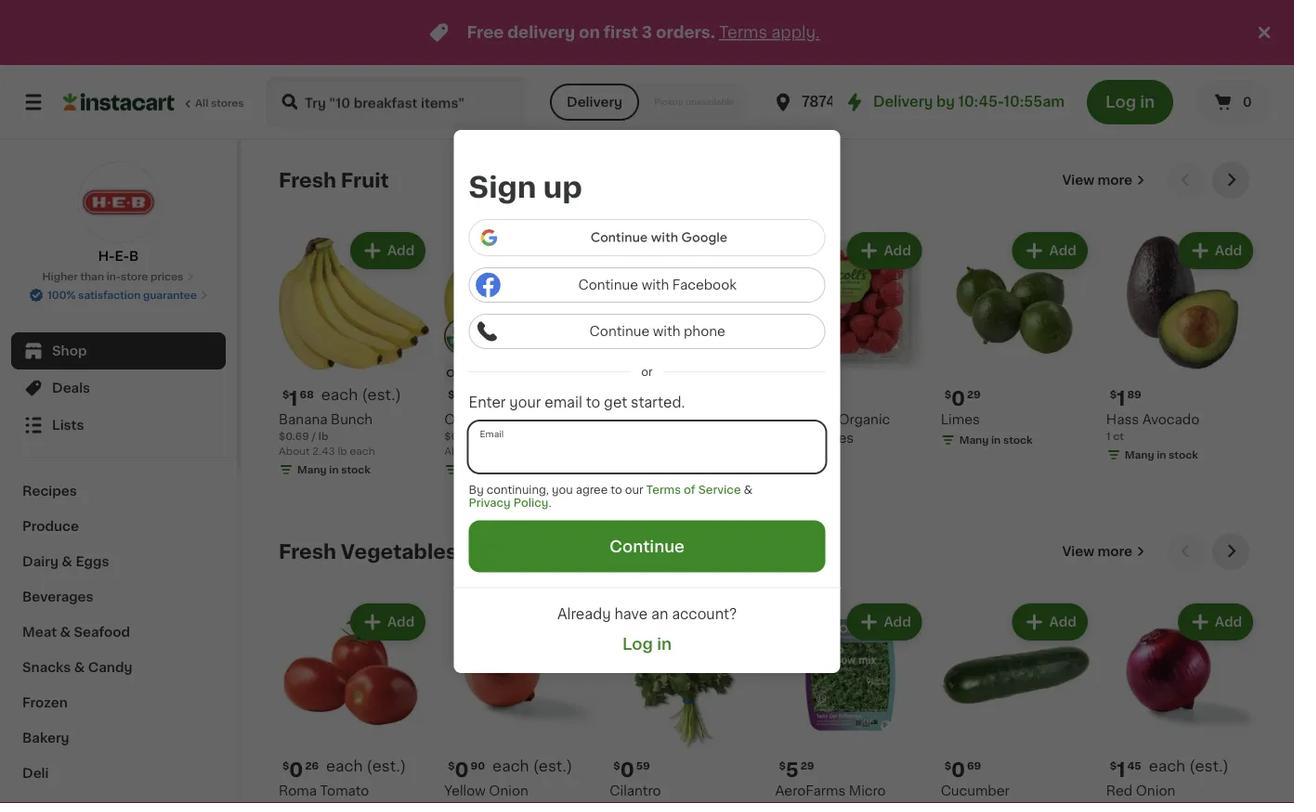 Task type: vqa. For each thing, say whether or not it's contained in the screenshot.
oz within Great Value Grade Aa Cage Free Large White Eggs 18 oz
no



Task type: locate. For each thing, give the bounding box(es) containing it.
lb up 2.43
[[319, 432, 328, 442]]

$ 0 90
[[448, 761, 485, 780]]

(est.) inside $1.68 each (estimated) element
[[362, 388, 401, 402]]

2 item carousel region from the top
[[279, 533, 1257, 804]]

add for banana bunch
[[387, 244, 415, 257]]

/
[[312, 432, 316, 442], [478, 432, 482, 442]]

higher
[[42, 272, 78, 282]]

0 vertical spatial view more
[[1062, 174, 1133, 187]]

1 vertical spatial log
[[623, 637, 653, 653]]

lemon
[[610, 414, 655, 427]]

product group containing add
[[775, 229, 926, 480]]

29 inside the $ 0 29
[[967, 390, 981, 400]]

micro
[[849, 785, 886, 798]]

/ up 2.33 at bottom left
[[478, 432, 482, 442]]

lb right 2.43
[[338, 447, 347, 457]]

each up bunch
[[321, 388, 358, 402]]

higher than in-store prices link
[[42, 269, 195, 284]]

$ left 68
[[282, 390, 289, 400]]

fresh for fresh fruit
[[279, 170, 336, 190]]

more
[[1098, 174, 1133, 187], [1098, 545, 1133, 558]]

$ inside $ 5 29
[[779, 762, 786, 772]]

each (est.) inside $1.45 each (estimated) element
[[1149, 759, 1229, 774]]

many down 2.43
[[297, 465, 327, 475]]

1 / from the left
[[312, 432, 316, 442]]

$ inside '$ 0 59'
[[613, 762, 620, 772]]

& left eggs
[[62, 556, 72, 569]]

(est.) right 90
[[533, 759, 572, 774]]

log
[[1106, 94, 1136, 110], [623, 637, 653, 653]]

1 vertical spatial view more button
[[1055, 533, 1153, 570]]

(est.) up bananas at bottom left
[[530, 388, 570, 402]]

1 left 68
[[289, 389, 298, 408]]

1 89 from the left
[[636, 390, 650, 400]]

organic up the 07
[[446, 369, 488, 379]]

1 vertical spatial fresh
[[279, 542, 336, 562]]

organic up driscoll's
[[777, 369, 819, 379]]

.
[[549, 498, 551, 508]]

policy
[[513, 498, 549, 508]]

eggs
[[76, 556, 109, 569]]

$ left 90
[[448, 762, 455, 772]]

2 about from the left
[[444, 447, 475, 457]]

1 vertical spatial log in
[[623, 637, 672, 653]]

log down have
[[623, 637, 653, 653]]

0 horizontal spatial to
[[586, 396, 600, 409]]

seafood
[[74, 626, 130, 639]]

add for limes
[[1049, 244, 1077, 257]]

2 vertical spatial continue
[[609, 539, 685, 555]]

$ left the 07
[[448, 390, 455, 400]]

0 vertical spatial fresh
[[279, 170, 336, 190]]

each (est.) for banana bunch
[[321, 388, 401, 402]]

product group containing 2
[[444, 229, 595, 481]]

delivery left by
[[873, 95, 933, 109]]

service
[[698, 485, 741, 496]]

(est.) inside $0.26 each (estimated) element
[[367, 759, 406, 774]]

1 up hass at the right bottom
[[1117, 389, 1125, 408]]

29 up limes at the right bottom of page
[[967, 390, 981, 400]]

0 horizontal spatial delivery
[[567, 96, 623, 109]]

add button for red onion
[[1180, 606, 1251, 639]]

with inside button
[[653, 325, 680, 338]]

1 vertical spatial continue
[[590, 325, 650, 338]]

1 vertical spatial more
[[1098, 545, 1133, 558]]

each (est.) inside $0.26 each (estimated) element
[[326, 759, 406, 774]]

$ inside $ 1 68
[[282, 390, 289, 400]]

each for roma tomato
[[326, 759, 363, 774]]

store
[[121, 272, 148, 282]]

2.33
[[478, 447, 501, 457]]

with left phone
[[653, 325, 680, 338]]

0 vertical spatial more
[[1098, 174, 1133, 187]]

89 inside the $ 0 89
[[636, 390, 650, 400]]

2 onion from the left
[[1136, 785, 1176, 798]]

each for organic bananas
[[490, 388, 527, 402]]

100%
[[47, 290, 76, 301]]

0 vertical spatial terms
[[719, 25, 767, 40]]

cilantro
[[610, 785, 661, 798]]

many down limes at the right bottom of page
[[959, 435, 989, 446]]

each (est.) up tomato at the left bottom of the page
[[326, 759, 406, 774]]

59
[[636, 762, 650, 772]]

each (est.) for organic bananas
[[490, 388, 570, 402]]

0 for $ 0 29
[[951, 389, 965, 408]]

each (est.) for red onion
[[1149, 759, 1229, 774]]

$ left 45
[[1110, 762, 1117, 772]]

to left our on the left
[[611, 485, 622, 496]]

with inside button
[[642, 279, 669, 292]]

0 for $ 0 59
[[620, 761, 634, 780]]

1 for $ 1 68
[[289, 389, 298, 408]]

add for red onion
[[1215, 616, 1242, 629]]

have
[[614, 608, 648, 622]]

1 vertical spatial with
[[653, 325, 680, 338]]

$ inside the $ 0 89
[[613, 390, 620, 400]]

0 horizontal spatial terms
[[646, 485, 681, 496]]

2 fresh from the top
[[279, 542, 336, 562]]

many in stock down limes at the right bottom of page
[[959, 435, 1033, 446]]

continue down our on the left
[[609, 539, 685, 555]]

each right 45
[[1149, 759, 1186, 774]]

fresh left fruit
[[279, 170, 336, 190]]

continue up or
[[590, 325, 650, 338]]

1 horizontal spatial /
[[478, 432, 482, 442]]

None search field
[[266, 76, 526, 128]]

1 about from the left
[[279, 447, 310, 457]]

1 view more from the top
[[1062, 174, 1133, 187]]

(est.) for yellow onion
[[533, 759, 572, 774]]

(est.) up bunch
[[362, 388, 401, 402]]

with up continue with phone
[[642, 279, 669, 292]]

continue up the continue with phone button
[[578, 279, 638, 292]]

e-
[[115, 250, 129, 263]]

89 up hass at the right bottom
[[1127, 390, 1141, 400]]

many up by
[[463, 465, 492, 475]]

2 view more from the top
[[1062, 545, 1133, 558]]

each (est.) up bunch
[[321, 388, 401, 402]]

each up bananas at bottom left
[[490, 388, 527, 402]]

1 horizontal spatial log in button
[[1087, 80, 1173, 124]]

2 / from the left
[[478, 432, 482, 442]]

view more for 2
[[1062, 174, 1133, 187]]

$1.45 each (estimated) element
[[1106, 758, 1257, 782]]

view
[[1062, 174, 1095, 187], [1062, 545, 1095, 558]]

29 inside $ 5 29
[[801, 762, 814, 772]]

0 horizontal spatial /
[[312, 432, 316, 442]]

/ inside "organic bananas $0.89 / lb about 2.33 lb each"
[[478, 432, 482, 442]]

(est.) right 45
[[1189, 759, 1229, 774]]

onion for 0
[[489, 785, 528, 798]]

meat & seafood
[[22, 626, 130, 639]]

1 vertical spatial to
[[611, 485, 622, 496]]

view more for 0
[[1062, 545, 1133, 558]]

onion for 1
[[1136, 785, 1176, 798]]

& inside by continuing, you agree to our terms of service & privacy policy .
[[744, 485, 753, 496]]

each (est.) up red onion
[[1149, 759, 1229, 774]]

0 vertical spatial 29
[[967, 390, 981, 400]]

1 onion from the left
[[489, 785, 528, 798]]

$ for $ 0 26
[[282, 762, 289, 772]]

privacy
[[469, 498, 511, 508]]

0 horizontal spatial log in
[[623, 637, 672, 653]]

/ inside banana bunch $0.69 / lb about 2.43 lb each
[[312, 432, 316, 442]]

$ inside $ 1 45
[[1110, 762, 1117, 772]]

(est.) inside $1.45 each (estimated) element
[[1189, 759, 1229, 774]]

add for roma tomato
[[387, 616, 415, 629]]

$ inside $ 0 69
[[945, 762, 951, 772]]

0 horizontal spatial onion
[[489, 785, 528, 798]]

view for 0
[[1062, 545, 1095, 558]]

fresh for fresh vegetables
[[279, 542, 336, 562]]

0 vertical spatial log
[[1106, 94, 1136, 110]]

1 for $ 1 89
[[1117, 389, 1125, 408]]

add button
[[352, 234, 424, 268], [518, 234, 589, 268], [683, 234, 755, 268], [849, 234, 920, 268], [1014, 234, 1086, 268], [1180, 234, 1251, 268], [352, 606, 424, 639], [518, 606, 589, 639], [683, 606, 755, 639], [849, 606, 920, 639], [1014, 606, 1086, 639], [1180, 606, 1251, 639]]

your
[[509, 396, 541, 409]]

aerofarms
[[775, 785, 846, 798]]

0 for $ 0 69
[[951, 761, 965, 780]]

about inside "organic bananas $0.89 / lb about 2.33 lb each"
[[444, 447, 475, 457]]

$ inside the $ 0 29
[[945, 390, 951, 400]]

snacks
[[22, 661, 71, 674]]

red
[[1106, 785, 1133, 798]]

1 view more button from the top
[[1055, 162, 1153, 199]]

1 horizontal spatial to
[[611, 485, 622, 496]]

fresh left vegetables
[[279, 542, 336, 562]]

in-
[[107, 272, 121, 282]]

$ up limes at the right bottom of page
[[945, 390, 951, 400]]

1 vertical spatial view more
[[1062, 545, 1133, 558]]

in inside product group
[[495, 465, 504, 475]]

about down the $0.89
[[444, 447, 475, 457]]

apply.
[[771, 25, 820, 40]]

facebook
[[672, 279, 737, 292]]

terms inside by continuing, you agree to our terms of service & privacy policy .
[[646, 485, 681, 496]]

0 horizontal spatial 89
[[636, 390, 650, 400]]

$ inside $ 2 07
[[448, 390, 455, 400]]

delivery down on
[[567, 96, 623, 109]]

$ for $ 0 29
[[945, 390, 951, 400]]

view more
[[1062, 174, 1133, 187], [1062, 545, 1133, 558]]

1 vertical spatial log in button
[[600, 634, 694, 655]]

limes
[[941, 414, 980, 427]]

$ 1 68
[[282, 389, 314, 408]]

0 horizontal spatial about
[[279, 447, 310, 457]]

5
[[786, 761, 799, 780]]

90
[[471, 762, 485, 772]]

89 inside $ 1 89
[[1127, 390, 1141, 400]]

each (est.) inside $2.07 each (estimated) element
[[490, 388, 570, 402]]

0 vertical spatial view more button
[[1055, 162, 1153, 199]]

many in stock down 2.33 at bottom left
[[463, 465, 536, 475]]

each inside 'element'
[[493, 759, 529, 774]]

terms inside limited time offer region
[[719, 25, 767, 40]]

$ left 59
[[613, 762, 620, 772]]

stores
[[211, 98, 244, 108]]

0 vertical spatial log in
[[1106, 94, 1155, 110]]

log in for topmost log in button
[[1106, 94, 1155, 110]]

$ left '26'
[[282, 762, 289, 772]]

organic down $5.09 element
[[838, 414, 890, 427]]

each for red onion
[[1149, 759, 1186, 774]]

many
[[959, 435, 989, 446], [1125, 450, 1154, 461], [297, 465, 327, 475], [463, 465, 492, 475]]

29 for 0
[[967, 390, 981, 400]]

1 vertical spatial view
[[1062, 545, 1095, 558]]

$ 1 89
[[1110, 389, 1141, 408]]

aerofarms micro
[[775, 785, 886, 804]]

add button for organic bananas
[[518, 234, 589, 268]]

beverages link
[[11, 580, 226, 615]]

each right 90
[[493, 759, 529, 774]]

organic up the $0.89
[[444, 414, 496, 427]]

or
[[641, 367, 653, 378]]

$ left 69
[[945, 762, 951, 772]]

each (est.) up yellow onion
[[493, 759, 572, 774]]

add button for roma tomato
[[352, 606, 424, 639]]

1 horizontal spatial log
[[1106, 94, 1136, 110]]

add for cilantro
[[718, 616, 746, 629]]

2 89 from the left
[[1127, 390, 1141, 400]]

each (est.) up bananas at bottom left
[[490, 388, 570, 402]]

(est.) up tomato at the left bottom of the page
[[367, 759, 406, 774]]

log in for the leftmost log in button
[[623, 637, 672, 653]]

about inside banana bunch $0.69 / lb about 2.43 lb each
[[279, 447, 310, 457]]

continue inside button
[[590, 325, 650, 338]]

bunch
[[331, 414, 373, 427]]

0 inside 'element'
[[455, 761, 469, 780]]

add for aerofarms micro
[[884, 616, 911, 629]]

fresh fruit
[[279, 170, 389, 190]]

delivery inside button
[[567, 96, 623, 109]]

0 vertical spatial to
[[586, 396, 600, 409]]

(est.)
[[362, 388, 401, 402], [530, 388, 570, 402], [367, 759, 406, 774], [533, 759, 572, 774], [1189, 759, 1229, 774]]

hass avocado 1 ct
[[1106, 414, 1200, 442]]

1 horizontal spatial log in
[[1106, 94, 1155, 110]]

1 for $ 1 45
[[1117, 761, 1125, 780]]

terms
[[719, 25, 767, 40], [646, 485, 681, 496]]

1 horizontal spatial delivery
[[873, 95, 933, 109]]

deals
[[52, 382, 90, 395]]

produce
[[22, 520, 79, 533]]

beverages
[[22, 591, 93, 604]]

agree
[[576, 485, 608, 496]]

stock
[[1003, 435, 1033, 446], [1169, 450, 1198, 461], [341, 465, 371, 475], [507, 465, 536, 475]]

2 view from the top
[[1062, 545, 1095, 558]]

2 view more button from the top
[[1055, 533, 1153, 570]]

& right service
[[744, 485, 753, 496]]

$ for $ 1 89
[[1110, 390, 1117, 400]]

to left get
[[586, 396, 600, 409]]

$ for $ 5 29
[[779, 762, 786, 772]]

add for hass avocado
[[1215, 244, 1242, 257]]

log right 10:55am at the right of page
[[1106, 94, 1136, 110]]

1 horizontal spatial 29
[[967, 390, 981, 400]]

onion down 45
[[1136, 785, 1176, 798]]

$ for $ 1 45
[[1110, 762, 1117, 772]]

item carousel region
[[279, 162, 1257, 518], [279, 533, 1257, 804]]

0 vertical spatial view
[[1062, 174, 1095, 187]]

add
[[387, 244, 415, 257], [553, 244, 580, 257], [718, 244, 746, 257], [884, 244, 911, 257], [1049, 244, 1077, 257], [1215, 244, 1242, 257], [387, 616, 415, 629], [553, 616, 580, 629], [718, 616, 746, 629], [884, 616, 911, 629], [1049, 616, 1077, 629], [1215, 616, 1242, 629]]

(est.) inside $2.07 each (estimated) element
[[530, 388, 570, 402]]

lb right 2.33 at bottom left
[[503, 447, 513, 457]]

roma tomato
[[279, 785, 369, 798]]

view more button
[[1055, 162, 1153, 199], [1055, 533, 1153, 570]]

$ inside $ 1 89
[[1110, 390, 1117, 400]]

78741
[[802, 95, 841, 109]]

1 more from the top
[[1098, 174, 1133, 187]]

89 for 1
[[1127, 390, 1141, 400]]

on
[[579, 25, 600, 40]]

1 horizontal spatial about
[[444, 447, 475, 457]]

view more button for 2
[[1055, 162, 1153, 199]]

terms left the apply.
[[719, 25, 767, 40]]

terms left the of
[[646, 485, 681, 496]]

dairy
[[22, 556, 58, 569]]

in
[[1140, 94, 1155, 110], [991, 435, 1001, 446], [1157, 450, 1166, 461], [329, 465, 339, 475], [495, 465, 504, 475], [657, 637, 672, 653]]

0 inside button
[[1243, 96, 1252, 109]]

0 vertical spatial with
[[642, 279, 669, 292]]

1 fresh from the top
[[279, 170, 336, 190]]

each (est.) inside $0.90 each (estimated) 'element'
[[493, 759, 572, 774]]

0 vertical spatial item carousel region
[[279, 162, 1257, 518]]

each (est.) for yellow onion
[[493, 759, 572, 774]]

$ inside $ 0 90
[[448, 762, 455, 772]]

1 horizontal spatial 89
[[1127, 390, 1141, 400]]

0 horizontal spatial 29
[[801, 762, 814, 772]]

$ inside $ 0 26
[[282, 762, 289, 772]]

each down bunch
[[350, 447, 375, 457]]

by
[[469, 485, 484, 496]]

each (est.) inside $1.68 each (estimated) element
[[321, 388, 401, 402]]

$ for $ 1 68
[[282, 390, 289, 400]]

$5.09 element
[[775, 387, 926, 411]]

with for phone
[[653, 325, 680, 338]]

$ up aerofarms
[[779, 762, 786, 772]]

& right meat
[[60, 626, 71, 639]]

& left candy
[[74, 661, 85, 674]]

1 left 45
[[1117, 761, 1125, 780]]

89 down or
[[636, 390, 650, 400]]

$ up hass at the right bottom
[[1110, 390, 1117, 400]]

add button for hass avocado
[[1180, 234, 1251, 268]]

/ for 2
[[478, 432, 482, 442]]

product group
[[279, 229, 429, 481], [444, 229, 595, 481], [610, 229, 760, 452], [775, 229, 926, 480], [941, 229, 1091, 452], [1106, 229, 1257, 467], [279, 600, 429, 804], [444, 600, 595, 804], [610, 600, 760, 804], [775, 600, 926, 804], [941, 600, 1091, 801], [1106, 600, 1257, 804]]

log in
[[1106, 94, 1155, 110], [623, 637, 672, 653]]

1 view from the top
[[1062, 174, 1095, 187]]

1 horizontal spatial terms
[[719, 25, 767, 40]]

$ 2 07
[[448, 389, 482, 408]]

continue with facebook button
[[469, 267, 825, 303]]

$ up lemon
[[613, 390, 620, 400]]

already
[[557, 608, 611, 622]]

(est.) inside $0.90 each (estimated) 'element'
[[533, 759, 572, 774]]

view for 2
[[1062, 174, 1095, 187]]

100% satisfaction guarantee
[[47, 290, 197, 301]]

onion down $0.90 each (estimated) 'element'
[[489, 785, 528, 798]]

lists
[[52, 419, 84, 432]]

already have an account?
[[557, 608, 737, 622]]

lists link
[[11, 407, 226, 444]]

& for seafood
[[60, 626, 71, 639]]

1 horizontal spatial onion
[[1136, 785, 1176, 798]]

1 left ct
[[1106, 432, 1111, 442]]

each down bananas at bottom left
[[515, 447, 540, 457]]

roma
[[279, 785, 317, 798]]

1 vertical spatial 29
[[801, 762, 814, 772]]

0 button
[[1196, 80, 1272, 124]]

2.43
[[312, 447, 335, 457]]

29 right 5
[[801, 762, 814, 772]]

1 item carousel region from the top
[[279, 162, 1257, 518]]

/ up 2.43
[[312, 432, 316, 442]]

$ for $ 0 59
[[613, 762, 620, 772]]

0 for $ 0 89
[[620, 389, 634, 408]]

2 more from the top
[[1098, 545, 1133, 558]]

each up tomato at the left bottom of the page
[[326, 759, 363, 774]]

78741 button
[[772, 76, 883, 128]]

many down the hass avocado 1 ct
[[1125, 450, 1154, 461]]

0 vertical spatial continue
[[578, 279, 638, 292]]

1 vertical spatial terms
[[646, 485, 681, 496]]

about down $0.69
[[279, 447, 310, 457]]

delivery
[[508, 25, 575, 40]]

1 vertical spatial item carousel region
[[279, 533, 1257, 804]]



Task type: describe. For each thing, give the bounding box(es) containing it.
terms apply. link
[[719, 25, 820, 40]]

$ for $ 2 07
[[448, 390, 455, 400]]

red onion
[[1106, 785, 1176, 798]]

service type group
[[550, 84, 750, 121]]

continue for continue with facebook
[[578, 279, 638, 292]]

terms for orders.
[[719, 25, 767, 40]]

deli link
[[11, 756, 226, 792]]

product group containing 5
[[775, 600, 926, 804]]

$0.89
[[444, 432, 475, 442]]

by
[[937, 95, 955, 109]]

fresh vegetables
[[279, 542, 457, 562]]

continue for continue
[[609, 539, 685, 555]]

first
[[604, 25, 638, 40]]

h-e-b link
[[78, 162, 159, 266]]

$ 0 69
[[945, 761, 981, 780]]

snacks & candy
[[22, 661, 132, 674]]

about for 1
[[279, 447, 310, 457]]

26
[[305, 762, 319, 772]]

more for 2
[[1098, 174, 1133, 187]]

satisfaction
[[78, 290, 141, 301]]

item carousel region containing fresh fruit
[[279, 162, 1257, 518]]

delivery for delivery by 10:45-10:55am
[[873, 95, 933, 109]]

about for 2
[[444, 447, 475, 457]]

organic inside "organic bananas $0.89 / lb about 2.33 lb each"
[[444, 414, 496, 427]]

$ 5 29
[[779, 761, 814, 780]]

(est.) for roma tomato
[[367, 759, 406, 774]]

(est.) for red onion
[[1189, 759, 1229, 774]]

dairy & eggs link
[[11, 544, 226, 580]]

continue with facebook
[[578, 279, 737, 292]]

free delivery on first 3 orders. terms apply.
[[467, 25, 820, 40]]

more for 0
[[1098, 545, 1133, 558]]

instacart logo image
[[63, 91, 175, 113]]

limited time offer region
[[0, 0, 1253, 65]]

banana bunch $0.69 / lb about 2.43 lb each
[[279, 414, 375, 457]]

1 inside the hass avocado 1 ct
[[1106, 432, 1111, 442]]

each for yellow onion
[[493, 759, 529, 774]]

each inside "organic bananas $0.89 / lb about 2.33 lb each"
[[515, 447, 540, 457]]

$0.69
[[279, 432, 309, 442]]

started.
[[631, 396, 685, 409]]

sponsored badge image
[[775, 464, 831, 475]]

delivery button
[[550, 84, 639, 121]]

tomato
[[320, 785, 369, 798]]

bakery link
[[11, 721, 226, 756]]

driscoll's
[[775, 414, 835, 427]]

email
[[545, 396, 582, 409]]

terms for our
[[646, 485, 681, 496]]

$0.26 each (estimated) element
[[279, 758, 429, 782]]

89 for 0
[[636, 390, 650, 400]]

add button for aerofarms micro
[[849, 606, 920, 639]]

view more button for 0
[[1055, 533, 1153, 570]]

frozen
[[22, 697, 68, 710]]

0 vertical spatial log in button
[[1087, 80, 1173, 124]]

add button for yellow onion
[[518, 606, 589, 639]]

add button for cilantro
[[683, 606, 755, 639]]

free
[[467, 25, 504, 40]]

continue with phone
[[590, 325, 725, 338]]

candy
[[88, 661, 132, 674]]

h-e-b
[[98, 250, 139, 263]]

$ for $ 0 90
[[448, 762, 455, 772]]

h-
[[98, 250, 115, 263]]

Email email field
[[469, 422, 825, 473]]

continue with phone button
[[469, 314, 825, 349]]

account?
[[672, 608, 737, 622]]

many inside product group
[[463, 465, 492, 475]]

deli
[[22, 767, 49, 780]]

higher than in-store prices
[[42, 272, 183, 282]]

29 for 5
[[801, 762, 814, 772]]

all
[[195, 98, 208, 108]]

$ for $ 0 69
[[945, 762, 951, 772]]

10:55am
[[1004, 95, 1065, 109]]

add button for limes
[[1014, 234, 1086, 268]]

(est.) for organic bananas
[[530, 388, 570, 402]]

add button for lemon
[[683, 234, 755, 268]]

sign
[[469, 173, 537, 202]]

add for organic bananas
[[553, 244, 580, 257]]

to inside by continuing, you agree to our terms of service & privacy policy .
[[611, 485, 622, 496]]

meat
[[22, 626, 57, 639]]

add for cucumber
[[1049, 616, 1077, 629]]

2
[[455, 389, 467, 408]]

meat & seafood link
[[11, 615, 226, 650]]

0 for $ 0 26
[[289, 761, 303, 780]]

h-e-b logo image
[[78, 162, 159, 243]]

68
[[300, 390, 314, 400]]

$ for $ 0 89
[[613, 390, 620, 400]]

delivery for delivery
[[567, 96, 623, 109]]

bananas
[[499, 414, 556, 427]]

driscoll's organic raspberries
[[775, 414, 890, 445]]

& for candy
[[74, 661, 85, 674]]

cucumber
[[941, 785, 1010, 798]]

snacks & candy link
[[11, 650, 226, 686]]

(est.) for banana bunch
[[362, 388, 401, 402]]

many in stock down 2.43
[[297, 465, 371, 475]]

organic inside driscoll's organic raspberries
[[838, 414, 890, 427]]

$0.90 each (estimated) element
[[444, 758, 595, 782]]

up
[[543, 173, 582, 202]]

raspberries
[[775, 432, 854, 445]]

0 horizontal spatial log
[[623, 637, 653, 653]]

sign up
[[469, 173, 582, 202]]

lb up 2.33 at bottom left
[[484, 432, 494, 442]]

$1.68 each (estimated) element
[[279, 387, 429, 411]]

07
[[469, 390, 482, 400]]

0 horizontal spatial log in button
[[600, 634, 694, 655]]

avocado
[[1142, 414, 1200, 427]]

continue for continue with phone
[[590, 325, 650, 338]]

all stores link
[[63, 76, 245, 128]]

0 for $ 0 90
[[455, 761, 469, 780]]

add button for cucumber
[[1014, 606, 1086, 639]]

delivery by 10:45-10:55am
[[873, 95, 1065, 109]]

phone
[[684, 325, 725, 338]]

guarantee
[[143, 290, 197, 301]]

/ for 1
[[312, 432, 316, 442]]

3
[[642, 25, 652, 40]]

each for banana bunch
[[321, 388, 358, 402]]

shop link
[[11, 333, 226, 370]]

yellow
[[444, 785, 486, 798]]

an
[[651, 608, 668, 622]]

many in stock inside product group
[[463, 465, 536, 475]]

prices
[[151, 272, 183, 282]]

$ 0 29
[[945, 389, 981, 408]]

terms of service link
[[646, 484, 741, 497]]

than
[[80, 272, 104, 282]]

add for lemon
[[718, 244, 746, 257]]

item carousel region containing fresh vegetables
[[279, 533, 1257, 804]]

$2.07 each (estimated) element
[[444, 387, 595, 411]]

many in stock down the hass avocado 1 ct
[[1125, 450, 1198, 461]]

10:45-
[[958, 95, 1004, 109]]

delivery by 10:45-10:55am link
[[844, 91, 1065, 113]]

of
[[684, 485, 696, 496]]

each (est.) for roma tomato
[[326, 759, 406, 774]]

get
[[604, 396, 627, 409]]

ct
[[1113, 432, 1124, 442]]

all stores
[[195, 98, 244, 108]]

recipes
[[22, 485, 77, 498]]

fruit
[[341, 170, 389, 190]]

add button for banana bunch
[[352, 234, 424, 268]]

with for facebook
[[642, 279, 669, 292]]

our
[[625, 485, 643, 496]]

& for eggs
[[62, 556, 72, 569]]

hass
[[1106, 414, 1139, 427]]

each inside banana bunch $0.69 / lb about 2.43 lb each
[[350, 447, 375, 457]]



